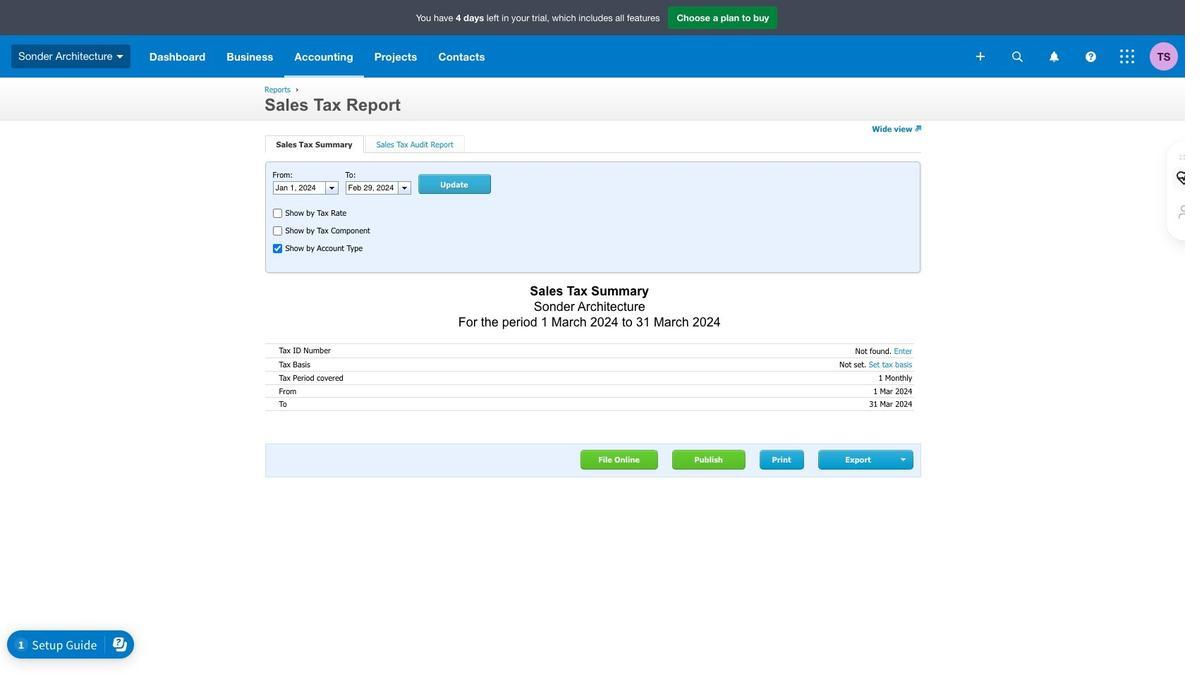 Task type: locate. For each thing, give the bounding box(es) containing it.
svg image
[[1121, 49, 1135, 64], [1013, 51, 1023, 62], [1050, 51, 1059, 62]]

None checkbox
[[273, 227, 282, 236], [273, 244, 282, 254], [273, 227, 282, 236], [273, 244, 282, 254]]

None text field
[[274, 182, 325, 194]]

None checkbox
[[273, 209, 282, 218]]

2 horizontal spatial svg image
[[1121, 49, 1135, 64]]

svg image
[[1086, 51, 1097, 62], [977, 52, 985, 61], [116, 55, 123, 58]]

None text field
[[346, 182, 398, 194]]

1 horizontal spatial svg image
[[1050, 51, 1059, 62]]

export options... image
[[901, 459, 908, 462]]

banner
[[0, 0, 1186, 78]]



Task type: vqa. For each thing, say whether or not it's contained in the screenshot.
rightmost an
no



Task type: describe. For each thing, give the bounding box(es) containing it.
2 horizontal spatial svg image
[[1086, 51, 1097, 62]]

0 horizontal spatial svg image
[[1013, 51, 1023, 62]]

0 horizontal spatial svg image
[[116, 55, 123, 58]]

1 horizontal spatial svg image
[[977, 52, 985, 61]]



